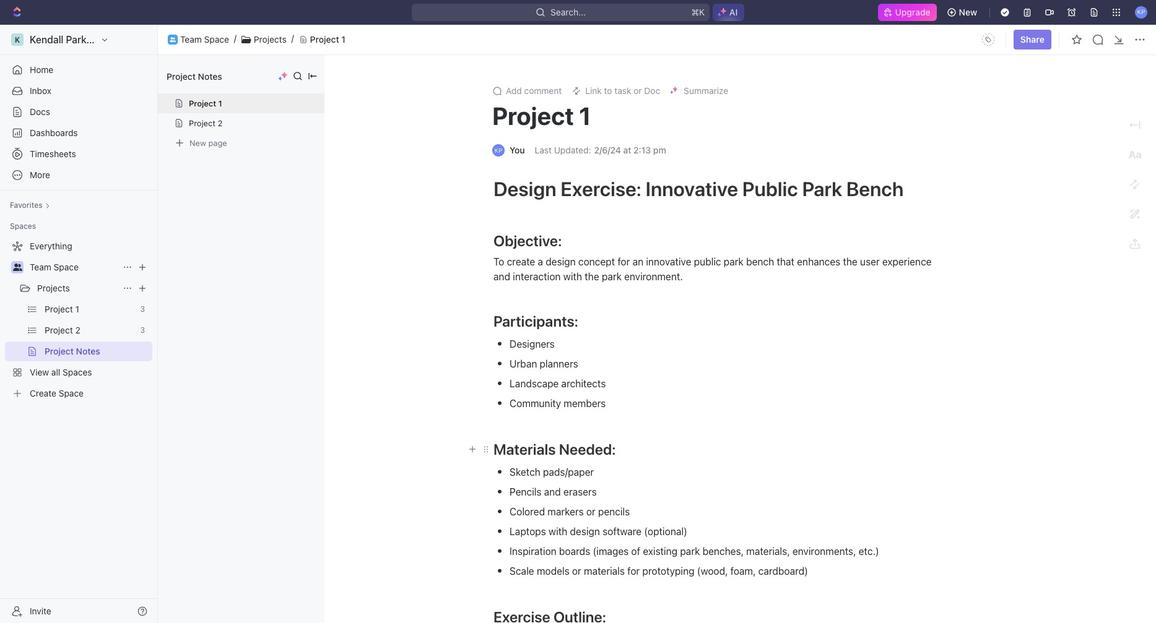 Task type: describe. For each thing, give the bounding box(es) containing it.
more
[[30, 170, 50, 180]]

space for user group icon
[[204, 34, 229, 44]]

models
[[537, 566, 570, 577]]

task
[[615, 86, 632, 96]]

project 1 link
[[45, 300, 135, 320]]

1 horizontal spatial notes
[[198, 71, 222, 81]]

2:13
[[634, 145, 651, 156]]

environments,
[[793, 546, 857, 558]]

1 horizontal spatial 2
[[218, 118, 223, 128]]

foam,
[[731, 566, 756, 577]]

colored
[[510, 507, 545, 518]]

1 vertical spatial the
[[585, 271, 600, 283]]

project 2 link
[[45, 321, 135, 341]]

materials,
[[747, 546, 790, 558]]

design inside to create a design concept for an innovative public park bench that enhances the user experience and interaction with the park environment.
[[546, 257, 576, 268]]

architects
[[562, 379, 606, 390]]

design exercise: innovative public park bench
[[494, 177, 904, 201]]

0 horizontal spatial kp
[[495, 147, 503, 154]]

landscape
[[510, 379, 559, 390]]

project 2 inside the sidebar navigation
[[45, 325, 80, 336]]

view
[[30, 367, 49, 378]]

design
[[494, 177, 557, 201]]

home
[[30, 64, 53, 75]]

urban
[[510, 359, 537, 370]]

inspiration
[[510, 546, 557, 558]]

team for user group icon
[[180, 34, 202, 44]]

add comment
[[506, 86, 562, 96]]

upgrade link
[[878, 4, 937, 21]]

environment.
[[625, 271, 683, 283]]

or for materials
[[572, 566, 582, 577]]

kendall parks's workspace
[[30, 34, 153, 45]]

pencils
[[598, 507, 630, 518]]

(optional)
[[645, 527, 688, 538]]

materials
[[494, 441, 556, 458]]

inbox link
[[5, 81, 152, 101]]

that
[[777, 257, 795, 268]]

community members
[[510, 398, 606, 410]]

sketch
[[510, 467, 541, 478]]

favorites
[[10, 201, 43, 210]]

new for new
[[960, 7, 978, 17]]

1 vertical spatial for
[[628, 566, 640, 577]]

materials
[[584, 566, 625, 577]]

etc.)
[[859, 546, 880, 558]]

parks's
[[66, 34, 100, 45]]

of
[[632, 546, 641, 558]]

you
[[510, 145, 525, 156]]

(wood,
[[697, 566, 728, 577]]

pencils
[[510, 487, 542, 498]]

doc
[[645, 86, 661, 96]]

home link
[[5, 60, 152, 80]]

project inside project notes link
[[45, 346, 74, 357]]

1 vertical spatial projects link
[[37, 279, 118, 299]]

materials needed:
[[494, 441, 616, 458]]

experience
[[883, 257, 932, 268]]

inbox
[[30, 86, 51, 96]]

team space for user group image
[[30, 262, 79, 273]]

bench
[[847, 177, 904, 201]]

cardboard)
[[759, 566, 809, 577]]

last updated: 2/6/24 at 2:13 pm
[[535, 145, 667, 156]]

1 horizontal spatial project 2
[[189, 118, 223, 128]]

laptops with design software (optional)
[[510, 527, 688, 538]]

2 vertical spatial park
[[680, 546, 700, 558]]

colored markers or pencils
[[510, 507, 630, 518]]

space for user group image
[[54, 262, 79, 273]]

project notes link
[[45, 342, 150, 362]]

search...
[[551, 7, 586, 17]]

urban planners
[[510, 359, 579, 370]]

for inside to create a design concept for an innovative public park bench that enhances the user experience and interaction with the park environment.
[[618, 257, 630, 268]]

park
[[803, 177, 843, 201]]

user group image
[[13, 264, 22, 271]]

1 vertical spatial park
[[602, 271, 622, 283]]

favorites button
[[5, 198, 55, 213]]

at
[[624, 145, 632, 156]]

link
[[586, 86, 602, 96]]

enhances
[[798, 257, 841, 268]]

concept
[[579, 257, 615, 268]]

and inside to create a design concept for an innovative public park bench that enhances the user experience and interaction with the park environment.
[[494, 271, 511, 283]]

members
[[564, 398, 606, 410]]

create space link
[[5, 384, 150, 404]]

planners
[[540, 359, 579, 370]]

create space
[[30, 388, 84, 399]]

user
[[861, 257, 880, 268]]

team space for user group icon
[[180, 34, 229, 44]]

innovative
[[646, 177, 739, 201]]

0 vertical spatial projects link
[[254, 34, 287, 45]]

user group image
[[170, 37, 176, 42]]

participants:
[[494, 313, 579, 330]]

upgrade
[[896, 7, 931, 17]]

0 horizontal spatial spaces
[[10, 222, 36, 231]]

team for user group image
[[30, 262, 51, 273]]

1 vertical spatial with
[[549, 527, 568, 538]]

software
[[603, 527, 642, 538]]

ai
[[730, 7, 738, 17]]

project inside project 1 link
[[45, 304, 73, 315]]

3 for 2
[[140, 326, 145, 335]]

community
[[510, 398, 561, 410]]

spaces inside tree
[[63, 367, 92, 378]]

exercise:
[[561, 177, 642, 201]]

existing
[[643, 546, 678, 558]]

docs link
[[5, 102, 152, 122]]

invite
[[30, 606, 51, 617]]

benches,
[[703, 546, 744, 558]]



Task type: locate. For each thing, give the bounding box(es) containing it.
space down view all spaces link
[[59, 388, 84, 399]]

team space link for user group image
[[30, 258, 118, 278]]

1 vertical spatial project notes
[[45, 346, 100, 357]]

1 horizontal spatial kp
[[1138, 8, 1146, 16]]

0 vertical spatial kp
[[1138, 8, 1146, 16]]

needed:
[[559, 441, 616, 458]]

0 vertical spatial new
[[960, 7, 978, 17]]

docs
[[30, 107, 50, 117]]

1 horizontal spatial team
[[180, 34, 202, 44]]

with inside to create a design concept for an innovative public park bench that enhances the user experience and interaction with the park environment.
[[564, 271, 582, 283]]

everything
[[30, 241, 72, 252]]

2
[[218, 118, 223, 128], [75, 325, 80, 336]]

0 vertical spatial the
[[843, 257, 858, 268]]

0 vertical spatial design
[[546, 257, 576, 268]]

0 horizontal spatial 2
[[75, 325, 80, 336]]

1 vertical spatial 2
[[75, 325, 80, 336]]

share
[[1021, 34, 1045, 45]]

spaces down favorites
[[10, 222, 36, 231]]

the
[[843, 257, 858, 268], [585, 271, 600, 283]]

0 vertical spatial and
[[494, 271, 511, 283]]

and down sketch pads/paper
[[544, 487, 561, 498]]

project 1 inside tree
[[45, 304, 79, 315]]

last
[[535, 145, 552, 156]]

0 horizontal spatial new
[[190, 138, 206, 148]]

0 vertical spatial projects
[[254, 34, 287, 44]]

0 vertical spatial spaces
[[10, 222, 36, 231]]

an
[[633, 257, 644, 268]]

new button
[[942, 2, 985, 22]]

kendall parks's workspace, , element
[[11, 33, 24, 46]]

projects link
[[254, 34, 287, 45], [37, 279, 118, 299]]

to
[[494, 257, 505, 268]]

0 vertical spatial with
[[564, 271, 582, 283]]

the down concept
[[585, 271, 600, 283]]

kp inside dropdown button
[[1138, 8, 1146, 16]]

1 vertical spatial space
[[54, 262, 79, 273]]

project notes inside project notes link
[[45, 346, 100, 357]]

for
[[618, 257, 630, 268], [628, 566, 640, 577]]

space right user group icon
[[204, 34, 229, 44]]

1 horizontal spatial the
[[843, 257, 858, 268]]

2 up page
[[218, 118, 223, 128]]

spaces
[[10, 222, 36, 231], [63, 367, 92, 378]]

1 horizontal spatial spaces
[[63, 367, 92, 378]]

3 up project notes link
[[140, 326, 145, 335]]

0 horizontal spatial notes
[[76, 346, 100, 357]]

1 vertical spatial notes
[[76, 346, 100, 357]]

0 horizontal spatial park
[[602, 271, 622, 283]]

for down 'of'
[[628, 566, 640, 577]]

pads/paper
[[543, 467, 594, 478]]

2 horizontal spatial park
[[724, 257, 744, 268]]

1 vertical spatial design
[[570, 527, 600, 538]]

pm
[[654, 145, 667, 156]]

1 horizontal spatial or
[[587, 507, 596, 518]]

link to task or doc button
[[567, 82, 666, 100]]

objective:
[[494, 232, 562, 250]]

team space
[[180, 34, 229, 44], [30, 262, 79, 273]]

team right user group image
[[30, 262, 51, 273]]

notes
[[198, 71, 222, 81], [76, 346, 100, 357]]

3 right project 1 link
[[140, 305, 145, 314]]

0 vertical spatial for
[[618, 257, 630, 268]]

boards
[[559, 546, 591, 558]]

0 horizontal spatial projects
[[37, 283, 70, 294]]

1 horizontal spatial team space
[[180, 34, 229, 44]]

0 vertical spatial project 2
[[189, 118, 223, 128]]

1 horizontal spatial and
[[544, 487, 561, 498]]

for left the an
[[618, 257, 630, 268]]

team space inside tree
[[30, 262, 79, 273]]

1 horizontal spatial new
[[960, 7, 978, 17]]

space down "everything" "link"
[[54, 262, 79, 273]]

or up laptops with design software (optional)
[[587, 507, 596, 518]]

and down to
[[494, 271, 511, 283]]

0 vertical spatial team space
[[180, 34, 229, 44]]

0 vertical spatial park
[[724, 257, 744, 268]]

comment
[[524, 86, 562, 96]]

park right public
[[724, 257, 744, 268]]

design
[[546, 257, 576, 268], [570, 527, 600, 538]]

1 3 from the top
[[140, 305, 145, 314]]

0 vertical spatial or
[[634, 86, 642, 96]]

innovative
[[646, 257, 692, 268]]

0 vertical spatial 2
[[218, 118, 223, 128]]

kp button
[[1132, 2, 1152, 22]]

team space link down "everything" "link"
[[30, 258, 118, 278]]

0 vertical spatial notes
[[198, 71, 222, 81]]

dashboards link
[[5, 123, 152, 143]]

bench
[[747, 257, 775, 268]]

design right 'a'
[[546, 257, 576, 268]]

new page
[[190, 138, 227, 148]]

view all spaces
[[30, 367, 92, 378]]

1 horizontal spatial projects
[[254, 34, 287, 44]]

0 horizontal spatial project 2
[[45, 325, 80, 336]]

park up prototyping
[[680, 546, 700, 558]]

0 vertical spatial 3
[[140, 305, 145, 314]]

public
[[743, 177, 798, 201]]

1 vertical spatial team space link
[[30, 258, 118, 278]]

1 horizontal spatial projects link
[[254, 34, 287, 45]]

0 horizontal spatial team
[[30, 262, 51, 273]]

the left user
[[843, 257, 858, 268]]

project 1
[[310, 34, 346, 44], [189, 99, 222, 108], [493, 101, 592, 130], [45, 304, 79, 315]]

with down markers
[[549, 527, 568, 538]]

tree
[[5, 237, 152, 404]]

1 vertical spatial spaces
[[63, 367, 92, 378]]

1 horizontal spatial park
[[680, 546, 700, 558]]

team right user group icon
[[180, 34, 202, 44]]

3
[[140, 305, 145, 314], [140, 326, 145, 335]]

0 horizontal spatial team space link
[[30, 258, 118, 278]]

dashboards
[[30, 128, 78, 138]]

tree containing everything
[[5, 237, 152, 404]]

dropdown menu image
[[979, 30, 999, 50]]

more button
[[5, 165, 152, 185]]

public
[[694, 257, 722, 268]]

3 for 1
[[140, 305, 145, 314]]

1 vertical spatial or
[[587, 507, 596, 518]]

0 horizontal spatial project notes
[[45, 346, 100, 357]]

project 2 down project 1 link
[[45, 325, 80, 336]]

2 down project 1 link
[[75, 325, 80, 336]]

sketch pads/paper
[[510, 467, 594, 478]]

team space link right user group icon
[[180, 34, 229, 45]]

0 vertical spatial team space link
[[180, 34, 229, 45]]

1 inside tree
[[75, 304, 79, 315]]

scale
[[510, 566, 534, 577]]

workspace
[[102, 34, 153, 45]]

new inside button
[[960, 7, 978, 17]]

2 vertical spatial or
[[572, 566, 582, 577]]

1 vertical spatial and
[[544, 487, 561, 498]]

0 horizontal spatial team space
[[30, 262, 79, 273]]

0 horizontal spatial projects link
[[37, 279, 118, 299]]

kendall
[[30, 34, 63, 45]]

team space link for user group icon
[[180, 34, 229, 45]]

scale models or materials for prototyping (wood, foam, cardboard)
[[510, 566, 809, 577]]

2 3 from the top
[[140, 326, 145, 335]]

1 vertical spatial 3
[[140, 326, 145, 335]]

0 vertical spatial project notes
[[167, 71, 222, 81]]

all
[[51, 367, 60, 378]]

1 vertical spatial new
[[190, 138, 206, 148]]

project 2
[[189, 118, 223, 128], [45, 325, 80, 336]]

team space right user group icon
[[180, 34, 229, 44]]

or left doc
[[634, 86, 642, 96]]

add
[[506, 86, 522, 96]]

project 2 up new page at the top
[[189, 118, 223, 128]]

0 horizontal spatial or
[[572, 566, 582, 577]]

summarize button
[[666, 82, 734, 100]]

k
[[15, 35, 20, 44]]

spaces up create space link
[[63, 367, 92, 378]]

1 vertical spatial kp
[[495, 147, 503, 154]]

1 vertical spatial projects
[[37, 283, 70, 294]]

0 horizontal spatial the
[[585, 271, 600, 283]]

project inside project 2 link
[[45, 325, 73, 336]]

team space down everything
[[30, 262, 79, 273]]

or inside dropdown button
[[634, 86, 642, 96]]

with down concept
[[564, 271, 582, 283]]

(images
[[593, 546, 629, 558]]

1 vertical spatial project 2
[[45, 325, 80, 336]]

1 vertical spatial team space
[[30, 262, 79, 273]]

or down boards
[[572, 566, 582, 577]]

prototyping
[[643, 566, 695, 577]]

to create a design concept for an innovative public park bench that enhances the user experience and interaction with the park environment.
[[494, 257, 935, 283]]

project notes down user group icon
[[167, 71, 222, 81]]

team inside the sidebar navigation
[[30, 262, 51, 273]]

2 vertical spatial space
[[59, 388, 84, 399]]

timesheets link
[[5, 144, 152, 164]]

design up boards
[[570, 527, 600, 538]]

park down concept
[[602, 271, 622, 283]]

updated:
[[554, 145, 591, 156]]

pencils and erasers
[[510, 487, 597, 498]]

0 horizontal spatial and
[[494, 271, 511, 283]]

new for new page
[[190, 138, 206, 148]]

1 horizontal spatial project notes
[[167, 71, 222, 81]]

notes inside tree
[[76, 346, 100, 357]]

with
[[564, 271, 582, 283], [549, 527, 568, 538]]

sidebar navigation
[[0, 25, 160, 624]]

new right upgrade
[[960, 7, 978, 17]]

1 vertical spatial team
[[30, 262, 51, 273]]

tree inside the sidebar navigation
[[5, 237, 152, 404]]

new
[[960, 7, 978, 17], [190, 138, 206, 148]]

inspiration boards (images of existing park benches, materials, environments, etc.)
[[510, 546, 880, 558]]

1 horizontal spatial team space link
[[180, 34, 229, 45]]

or for pencils
[[587, 507, 596, 518]]

designers
[[510, 339, 555, 350]]

0 vertical spatial space
[[204, 34, 229, 44]]

new left page
[[190, 138, 206, 148]]

link to task or doc
[[586, 86, 661, 96]]

landscape architects
[[510, 379, 606, 390]]

2 horizontal spatial or
[[634, 86, 642, 96]]

create
[[507, 257, 536, 268]]

project notes up view all spaces link
[[45, 346, 100, 357]]

project notes
[[167, 71, 222, 81], [45, 346, 100, 357]]

projects inside tree
[[37, 283, 70, 294]]

or
[[634, 86, 642, 96], [587, 507, 596, 518], [572, 566, 582, 577]]

markers
[[548, 507, 584, 518]]

2/6/24
[[594, 145, 621, 156]]

to
[[604, 86, 612, 96]]

team space link inside tree
[[30, 258, 118, 278]]

2 inside project 2 link
[[75, 325, 80, 336]]

0 vertical spatial team
[[180, 34, 202, 44]]



Task type: vqa. For each thing, say whether or not it's contained in the screenshot.
the top Spaces
yes



